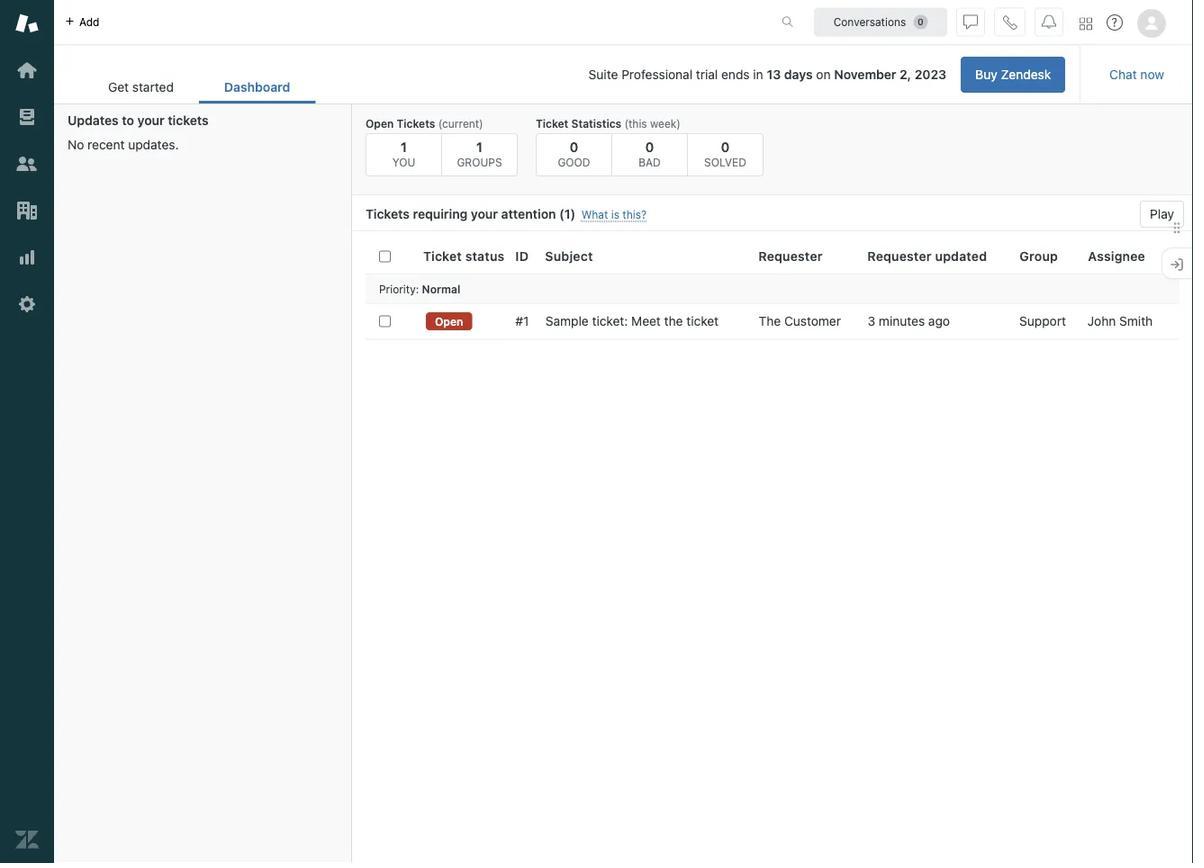 Task type: describe. For each thing, give the bounding box(es) containing it.
2 horizontal spatial 1
[[564, 207, 570, 222]]

support
[[1019, 314, 1066, 329]]

updates to your tickets
[[68, 113, 209, 128]]

bad
[[639, 156, 661, 168]]

minutes
[[879, 314, 925, 329]]

tab list containing get started
[[83, 70, 315, 104]]

3 minutes ago
[[868, 314, 950, 329]]

get started tab
[[83, 70, 199, 104]]

dashboard
[[224, 80, 290, 95]]

sample ticket: meet the ticket
[[545, 314, 719, 329]]

chat now button
[[1095, 57, 1179, 93]]

attention
[[501, 207, 556, 222]]

solved
[[704, 156, 746, 168]]

open tickets (current)
[[366, 117, 483, 130]]

november
[[834, 67, 896, 82]]

sample
[[545, 314, 589, 329]]

smith
[[1119, 314, 1153, 329]]

statistics
[[571, 117, 621, 130]]

zendesk products image
[[1080, 18, 1092, 30]]

open for open tickets (current)
[[366, 117, 394, 130]]

(
[[559, 207, 564, 222]]

add
[[79, 16, 99, 28]]

priority : normal
[[379, 283, 460, 295]]

trial
[[696, 67, 718, 82]]

0 vertical spatial tickets
[[397, 117, 435, 130]]

organizations image
[[15, 199, 39, 222]]

your for requiring
[[471, 207, 498, 222]]

id
[[515, 249, 529, 264]]

get
[[108, 80, 129, 95]]

views image
[[15, 105, 39, 129]]

is
[[611, 208, 619, 221]]

admin image
[[15, 293, 39, 316]]

updated
[[935, 249, 987, 264]]

what
[[581, 208, 608, 221]]

0 for 0 bad
[[645, 139, 654, 154]]

grid containing ticket status
[[352, 239, 1193, 864]]

button displays agent's chat status as invisible. image
[[963, 15, 978, 29]]

customer
[[784, 314, 841, 329]]

john smith
[[1087, 314, 1153, 329]]

(current)
[[438, 117, 483, 130]]

in
[[753, 67, 763, 82]]

no
[[68, 137, 84, 152]]

started
[[132, 80, 174, 95]]

notifications image
[[1042, 15, 1056, 29]]

(this
[[624, 117, 647, 130]]

ticket statistics (this week)
[[536, 117, 681, 130]]

groups
[[457, 156, 502, 168]]

open for open
[[435, 315, 463, 328]]

updates.
[[128, 137, 179, 152]]

section containing buy zendesk
[[330, 57, 1065, 93]]

get help image
[[1107, 14, 1123, 31]]

tickets requiring your attention ( 1 ) what is this?
[[366, 207, 647, 222]]

)
[[570, 207, 575, 222]]

meet
[[631, 314, 661, 329]]

normal
[[422, 283, 460, 295]]

1 vertical spatial tickets
[[366, 207, 410, 222]]

1 you
[[392, 139, 415, 168]]

john
[[1087, 314, 1116, 329]]

recent
[[87, 137, 125, 152]]

ticket:
[[592, 314, 628, 329]]

get started image
[[15, 59, 39, 82]]

play button
[[1140, 201, 1184, 228]]

1 for 1 groups
[[476, 139, 483, 154]]

now
[[1140, 67, 1164, 82]]

November 2, 2023 text field
[[834, 67, 947, 82]]

1 for 1 you
[[401, 139, 407, 154]]

0 good
[[558, 139, 590, 168]]



Task type: vqa. For each thing, say whether or not it's contained in the screenshot.
Customer
yes



Task type: locate. For each thing, give the bounding box(es) containing it.
1 horizontal spatial 1
[[476, 139, 483, 154]]

1 up groups
[[476, 139, 483, 154]]

requiring
[[413, 207, 468, 222]]

0 vertical spatial ticket
[[536, 117, 568, 130]]

1 vertical spatial open
[[435, 315, 463, 328]]

tickets up select all tickets "checkbox"
[[366, 207, 410, 222]]

0
[[570, 139, 578, 154], [645, 139, 654, 154], [721, 139, 730, 154]]

the
[[759, 314, 781, 329]]

requester up the customer
[[759, 249, 823, 264]]

ticket
[[536, 117, 568, 130], [423, 249, 462, 264]]

requester for requester updated
[[867, 249, 932, 264]]

0 horizontal spatial your
[[137, 113, 164, 128]]

assignee
[[1088, 249, 1145, 264]]

main element
[[0, 0, 54, 864]]

0 bad
[[639, 139, 661, 168]]

None checkbox
[[379, 316, 391, 327]]

section
[[330, 57, 1065, 93]]

status
[[465, 249, 505, 264]]

3
[[868, 314, 875, 329]]

0 inside 0 solved
[[721, 139, 730, 154]]

requester for requester
[[759, 249, 823, 264]]

updates
[[68, 113, 119, 128]]

ticket for ticket status
[[423, 249, 462, 264]]

1 inside 1 you
[[401, 139, 407, 154]]

open down normal
[[435, 315, 463, 328]]

1 up you
[[401, 139, 407, 154]]

your right to
[[137, 113, 164, 128]]

ticket
[[686, 314, 719, 329]]

buy zendesk
[[975, 67, 1051, 82]]

0 horizontal spatial 1
[[401, 139, 407, 154]]

the customer
[[759, 314, 841, 329]]

priority
[[379, 283, 416, 295]]

add button
[[54, 0, 110, 44]]

requester left updated
[[867, 249, 932, 264]]

tickets up 1 you
[[397, 117, 435, 130]]

0 horizontal spatial ticket
[[423, 249, 462, 264]]

reporting image
[[15, 246, 39, 269]]

0 up "bad"
[[645, 139, 654, 154]]

0 vertical spatial open
[[366, 117, 394, 130]]

0 solved
[[704, 139, 746, 168]]

Select All Tickets checkbox
[[379, 251, 391, 262]]

week)
[[650, 117, 681, 130]]

1 inside 1 groups
[[476, 139, 483, 154]]

1 vertical spatial your
[[471, 207, 498, 222]]

open
[[366, 117, 394, 130], [435, 315, 463, 328]]

3 0 from the left
[[721, 139, 730, 154]]

2,
[[900, 67, 911, 82]]

tab list
[[83, 70, 315, 104]]

0 horizontal spatial requester
[[759, 249, 823, 264]]

zendesk support image
[[15, 12, 39, 35]]

1 left the what
[[564, 207, 570, 222]]

0 horizontal spatial 0
[[570, 139, 578, 154]]

1 horizontal spatial your
[[471, 207, 498, 222]]

0 for 0 good
[[570, 139, 578, 154]]

none checkbox inside grid
[[379, 316, 391, 327]]

conversations button
[[814, 8, 947, 36]]

you
[[392, 156, 415, 168]]

zendesk
[[1001, 67, 1051, 82]]

ago
[[928, 314, 950, 329]]

#1
[[515, 314, 529, 329]]

0 vertical spatial your
[[137, 113, 164, 128]]

1 horizontal spatial 0
[[645, 139, 654, 154]]

:
[[416, 283, 419, 295]]

ends
[[721, 67, 750, 82]]

professional
[[621, 67, 693, 82]]

tickets
[[168, 113, 209, 128]]

0 up "solved"
[[721, 139, 730, 154]]

ticket up the 0 good
[[536, 117, 568, 130]]

2 0 from the left
[[645, 139, 654, 154]]

0 up good
[[570, 139, 578, 154]]

chat now
[[1109, 67, 1164, 82]]

buy zendesk button
[[961, 57, 1065, 93]]

get started
[[108, 80, 174, 95]]

2023
[[915, 67, 947, 82]]

suite
[[589, 67, 618, 82]]

2 horizontal spatial 0
[[721, 139, 730, 154]]

0 for 0 solved
[[721, 139, 730, 154]]

this?
[[622, 208, 647, 221]]

1 horizontal spatial ticket
[[536, 117, 568, 130]]

1
[[401, 139, 407, 154], [476, 139, 483, 154], [564, 207, 570, 222]]

zendesk image
[[15, 828, 39, 852]]

1 requester from the left
[[759, 249, 823, 264]]

13
[[767, 67, 781, 82]]

2 requester from the left
[[867, 249, 932, 264]]

chat
[[1109, 67, 1137, 82]]

0 inside 0 bad
[[645, 139, 654, 154]]

your
[[137, 113, 164, 128], [471, 207, 498, 222]]

suite professional trial ends in 13 days on november 2, 2023
[[589, 67, 947, 82]]

1 groups
[[457, 139, 502, 168]]

subject
[[545, 249, 593, 264]]

requester updated
[[867, 249, 987, 264]]

your up status
[[471, 207, 498, 222]]

no recent updates.
[[68, 137, 179, 152]]

to
[[122, 113, 134, 128]]

your for to
[[137, 113, 164, 128]]

0 horizontal spatial open
[[366, 117, 394, 130]]

1 vertical spatial ticket
[[423, 249, 462, 264]]

good
[[558, 156, 590, 168]]

ticket status
[[423, 249, 505, 264]]

the
[[664, 314, 683, 329]]

days
[[784, 67, 813, 82]]

buy
[[975, 67, 997, 82]]

1 horizontal spatial open
[[435, 315, 463, 328]]

sample ticket: meet the ticket link
[[545, 313, 719, 330]]

ticket up normal
[[423, 249, 462, 264]]

tickets
[[397, 117, 435, 130], [366, 207, 410, 222]]

1 0 from the left
[[570, 139, 578, 154]]

conversations
[[834, 16, 906, 28]]

grid
[[352, 239, 1193, 864]]

open up 1 you
[[366, 117, 394, 130]]

customers image
[[15, 152, 39, 176]]

0 inside the 0 good
[[570, 139, 578, 154]]

play
[[1150, 207, 1174, 222]]

ticket for ticket statistics (this week)
[[536, 117, 568, 130]]

on
[[816, 67, 831, 82]]

requester
[[759, 249, 823, 264], [867, 249, 932, 264]]

1 horizontal spatial requester
[[867, 249, 932, 264]]

group
[[1020, 249, 1058, 264]]



